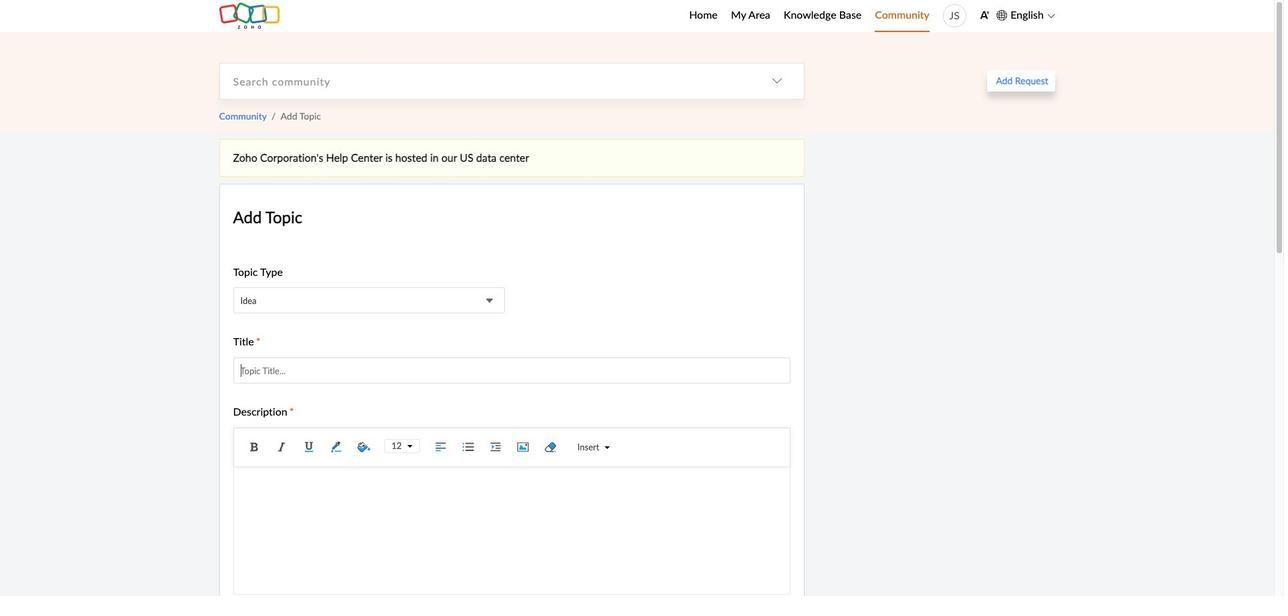 Task type: vqa. For each thing, say whether or not it's contained in the screenshot.
'choose languages' element
yes



Task type: locate. For each thing, give the bounding box(es) containing it.
font size image
[[402, 444, 412, 449]]

lists image
[[458, 437, 478, 457]]

choose languages element
[[996, 7, 1055, 24]]

topic type element
[[233, 288, 505, 314]]

choose category element
[[750, 63, 804, 99]]

indent image
[[485, 437, 505, 457]]

choose category image
[[772, 76, 782, 86]]

font color image
[[326, 437, 346, 457]]

background color image
[[353, 437, 374, 457]]

insert image image
[[513, 437, 533, 457]]

user preference element
[[980, 6, 990, 26]]

insert options image
[[599, 445, 610, 450]]

italic (ctrl+i) image
[[271, 437, 291, 457]]

clear formatting image
[[540, 437, 560, 457]]



Task type: describe. For each thing, give the bounding box(es) containing it.
Topic Title... field
[[233, 358, 790, 384]]

underline (ctrl+u) image
[[299, 437, 319, 457]]

bold (ctrl+b) image
[[244, 437, 264, 457]]

user preference image
[[980, 10, 990, 20]]

Search community  field
[[220, 63, 750, 99]]

align image
[[430, 437, 451, 457]]



